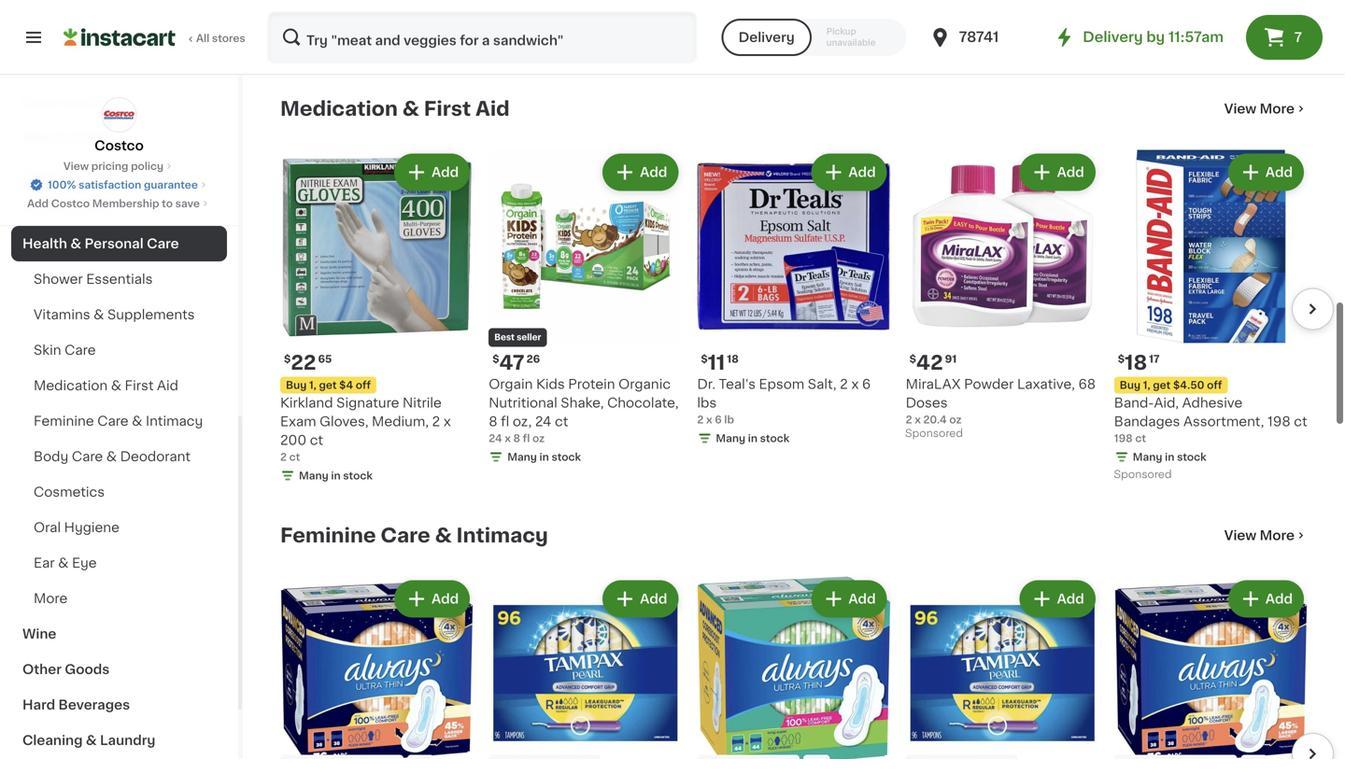 Task type: locate. For each thing, give the bounding box(es) containing it.
laundry
[[100, 735, 156, 748]]

2 down the nitrile
[[432, 415, 440, 429]]

fl down oz,
[[523, 434, 530, 444]]

feminine care & intimacy link
[[11, 404, 227, 439], [280, 525, 548, 547]]

0 vertical spatial feminine
[[34, 415, 94, 428]]

in for oz,
[[540, 452, 549, 463]]

get left $4
[[319, 380, 337, 391]]

by
[[1147, 30, 1166, 44]]

other goods
[[22, 664, 110, 677]]

view for feminine care & intimacy
[[1225, 530, 1257, 543]]

1 horizontal spatial costco
[[95, 139, 144, 152]]

many down lb
[[716, 434, 746, 444]]

0 vertical spatial view more
[[1225, 102, 1296, 115]]

in for ct
[[331, 471, 341, 481]]

1 item carousel region from the top
[[254, 142, 1335, 495]]

1 horizontal spatial get
[[1154, 380, 1171, 391]]

1 view more from the top
[[1225, 102, 1296, 115]]

intimacy
[[146, 415, 203, 428], [457, 526, 548, 546]]

1 vertical spatial 24
[[489, 434, 502, 444]]

shower
[[34, 273, 83, 286]]

view pricing policy link
[[63, 159, 175, 174]]

many for oz,
[[508, 452, 537, 463]]

1 vertical spatial goods
[[65, 664, 110, 677]]

0 horizontal spatial buy
[[286, 380, 307, 391]]

care for body care & deodorant link
[[72, 451, 103, 464]]

oz right 20.4
[[950, 415, 962, 425]]

item carousel region
[[254, 142, 1335, 495], [254, 570, 1335, 760]]

1 vertical spatial medication & first aid
[[34, 379, 178, 393]]

oz
[[950, 415, 962, 425], [533, 434, 545, 444]]

0 horizontal spatial get
[[319, 380, 337, 391]]

costco
[[95, 139, 144, 152], [51, 199, 90, 209]]

0 horizontal spatial feminine care & intimacy link
[[11, 404, 227, 439]]

2 down 'doses'
[[906, 415, 913, 425]]

ct inside orgain kids protein organic nutritional shake, chocolate, 8 fl oz, 24 ct 24 x 8 fl oz
[[555, 415, 569, 429]]

24 right oz,
[[535, 415, 552, 429]]

costco down '100%'
[[51, 199, 90, 209]]

aid,
[[1155, 397, 1180, 410]]

2 18 from the left
[[727, 354, 739, 365]]

in inside button
[[1166, 27, 1175, 37]]

many down the 'bandages'
[[1134, 452, 1163, 463]]

product group containing many in stock
[[1115, 0, 1309, 60]]

0 horizontal spatial feminine care & intimacy
[[34, 415, 203, 428]]

1 vertical spatial view
[[63, 161, 89, 172]]

electronics
[[22, 95, 99, 108]]

stock right by
[[1178, 27, 1207, 37]]

1 vertical spatial medication & first aid link
[[11, 368, 227, 404]]

1 vertical spatial fl
[[523, 434, 530, 444]]

sponsored badge image
[[906, 43, 963, 54], [1115, 45, 1171, 55], [906, 429, 963, 440], [1115, 470, 1171, 481]]

198 down the 'bandages'
[[1115, 434, 1133, 444]]

1 vertical spatial 8
[[514, 434, 521, 444]]

many in stock inside button
[[1134, 27, 1207, 37]]

1 horizontal spatial 24
[[535, 415, 552, 429]]

0 vertical spatial view more link
[[1225, 99, 1309, 118]]

more for aid
[[1261, 102, 1296, 115]]

0 horizontal spatial delivery
[[739, 31, 795, 44]]

buy
[[286, 380, 307, 391], [1121, 380, 1141, 391]]

6 right salt,
[[863, 378, 871, 391]]

x right medium,
[[444, 415, 451, 429]]

item carousel region containing 22
[[254, 142, 1335, 495]]

$ inside $ 18 17
[[1119, 354, 1126, 365]]

$ inside '$ 42 91'
[[910, 354, 917, 365]]

oz inside orgain kids protein organic nutritional shake, chocolate, 8 fl oz, 24 ct 24 x 8 fl oz
[[533, 434, 545, 444]]

2 down lbs
[[698, 415, 704, 425]]

feminine
[[34, 415, 94, 428], [280, 526, 376, 546]]

hard beverages link
[[11, 688, 227, 723]]

Search field
[[269, 13, 696, 62]]

$ left 65 in the top left of the page
[[284, 354, 291, 365]]

$
[[284, 354, 291, 365], [701, 354, 708, 365], [493, 354, 500, 365], [910, 354, 917, 365], [1119, 354, 1126, 365]]

1 vertical spatial 6
[[715, 415, 722, 425]]

1 horizontal spatial oz
[[950, 415, 962, 425]]

1 vertical spatial medication
[[34, 379, 108, 393]]

oral hygiene
[[34, 522, 120, 535]]

0 horizontal spatial medication & first aid link
[[11, 368, 227, 404]]

get up aid,
[[1154, 380, 1171, 391]]

goods for other goods
[[65, 664, 110, 677]]

many in stock
[[1134, 27, 1207, 37], [716, 434, 790, 444], [508, 452, 581, 463], [1134, 452, 1207, 463], [299, 471, 373, 481]]

18 left 17
[[1126, 353, 1148, 373]]

delivery inside delivery button
[[739, 31, 795, 44]]

lb
[[725, 415, 735, 425]]

0 vertical spatial item carousel region
[[254, 142, 1335, 495]]

kirkland
[[280, 397, 333, 410]]

goods up beverages
[[65, 664, 110, 677]]

24 down nutritional
[[489, 434, 502, 444]]

vitamins & supplements link
[[11, 297, 227, 333]]

many left '11:57am'
[[1134, 27, 1163, 37]]

medication & first aid inside medication & first aid link
[[34, 379, 178, 393]]

$ up "miralax"
[[910, 354, 917, 365]]

x
[[852, 378, 859, 391], [707, 415, 713, 425], [915, 415, 921, 425], [444, 415, 451, 429], [505, 434, 511, 444]]

1 horizontal spatial medication & first aid
[[280, 99, 510, 119]]

instacart logo image
[[64, 26, 176, 49]]

miralax powder laxative, 68 doses 2 x 20.4 oz
[[906, 378, 1097, 425]]

1 horizontal spatial buy
[[1121, 380, 1141, 391]]

0 vertical spatial medication
[[280, 99, 398, 119]]

x down lbs
[[707, 415, 713, 425]]

78741 button
[[930, 11, 1042, 64]]

1 vertical spatial more
[[1261, 530, 1296, 543]]

laxative,
[[1018, 378, 1076, 391]]

medication
[[280, 99, 398, 119], [34, 379, 108, 393]]

2 item carousel region from the top
[[254, 570, 1335, 760]]

8 down oz,
[[514, 434, 521, 444]]

1 horizontal spatial aid
[[476, 99, 510, 119]]

18 right 11
[[727, 354, 739, 365]]

delivery
[[1084, 30, 1144, 44], [739, 31, 795, 44]]

1, for 18
[[1144, 380, 1151, 391]]

in for x
[[748, 434, 758, 444]]

delivery inside delivery by 11:57am link
[[1084, 30, 1144, 44]]

6
[[863, 378, 871, 391], [715, 415, 722, 425]]

$ up dr.
[[701, 354, 708, 365]]

x left 20.4
[[915, 415, 921, 425]]

costco link
[[95, 97, 144, 155]]

2 view more from the top
[[1225, 530, 1296, 543]]

goods down satisfaction
[[65, 202, 110, 215]]

91
[[946, 354, 957, 365]]

medication & first aid link
[[280, 97, 510, 120], [11, 368, 227, 404]]

care for skin care link
[[65, 344, 96, 357]]

198 right assortment,
[[1268, 415, 1292, 429]]

oz inside miralax powder laxative, 68 doses 2 x 20.4 oz
[[950, 415, 962, 425]]

membership
[[92, 199, 159, 209]]

view for medication & first aid
[[1225, 102, 1257, 115]]

ct down 200
[[289, 452, 300, 463]]

1 vertical spatial 198
[[1115, 434, 1133, 444]]

more link
[[11, 581, 227, 617]]

off for 22
[[356, 380, 371, 391]]

1 vertical spatial feminine care & intimacy link
[[280, 525, 548, 547]]

costco up view pricing policy link
[[95, 139, 144, 152]]

1, up band-
[[1144, 380, 1151, 391]]

$ inside $ 11 18
[[701, 354, 708, 365]]

band-aid, adhesive bandages assortment, 198 ct 198 ct
[[1115, 397, 1308, 444]]

17
[[1150, 354, 1160, 365]]

1 vertical spatial feminine care & intimacy
[[280, 526, 548, 546]]

salt,
[[808, 378, 837, 391]]

0 vertical spatial more
[[1261, 102, 1296, 115]]

0 horizontal spatial medication & first aid
[[34, 379, 178, 393]]

1 horizontal spatial 1,
[[1144, 380, 1151, 391]]

guarantee
[[144, 180, 198, 190]]

medication & first aid
[[280, 99, 510, 119], [34, 379, 178, 393]]

1,
[[309, 380, 317, 391], [1144, 380, 1151, 391]]

0 vertical spatial oz
[[950, 415, 962, 425]]

buy up kirkland
[[286, 380, 307, 391]]

0 horizontal spatial medication
[[34, 379, 108, 393]]

cosmetics link
[[11, 475, 227, 510]]

x down nutritional
[[505, 434, 511, 444]]

8
[[489, 415, 498, 429], [514, 434, 521, 444]]

1 vertical spatial aid
[[157, 379, 178, 393]]

x inside kirkland signature nitrile exam gloves, medium, 2 x 200 ct 2 ct
[[444, 415, 451, 429]]

stock for ct
[[343, 471, 373, 481]]

0 vertical spatial 198
[[1268, 415, 1292, 429]]

1 horizontal spatial delivery
[[1084, 30, 1144, 44]]

2
[[840, 378, 848, 391], [698, 415, 704, 425], [906, 415, 913, 425], [432, 415, 440, 429], [280, 452, 287, 463]]

many in stock for ct
[[299, 471, 373, 481]]

stores
[[212, 33, 246, 43]]

fl left oz,
[[501, 415, 510, 429]]

$ left 17
[[1119, 354, 1126, 365]]

first down search field
[[424, 99, 471, 119]]

0 vertical spatial intimacy
[[146, 415, 203, 428]]

off
[[356, 380, 371, 391], [1208, 380, 1223, 391]]

0 horizontal spatial fl
[[501, 415, 510, 429]]

hard beverages
[[22, 699, 130, 712]]

many down 200
[[299, 471, 329, 481]]

delivery for delivery by 11:57am
[[1084, 30, 1144, 44]]

product group
[[906, 0, 1100, 59], [1115, 0, 1309, 60], [280, 150, 474, 487], [489, 150, 683, 469], [698, 150, 891, 450], [906, 150, 1100, 444], [1115, 150, 1309, 486], [280, 577, 474, 760], [489, 577, 683, 760], [698, 577, 891, 760], [906, 577, 1100, 760], [1115, 577, 1309, 760]]

off right $4
[[356, 380, 371, 391]]

0 horizontal spatial 198
[[1115, 434, 1133, 444]]

get
[[319, 380, 337, 391], [1154, 380, 1171, 391]]

2 goods from the top
[[65, 664, 110, 677]]

2 vertical spatial more
[[34, 593, 68, 606]]

buy up band-
[[1121, 380, 1141, 391]]

0 vertical spatial feminine care & intimacy
[[34, 415, 203, 428]]

1 horizontal spatial medication & first aid link
[[280, 97, 510, 120]]

0 horizontal spatial aid
[[157, 379, 178, 393]]

1 vertical spatial oz
[[533, 434, 545, 444]]

chocolate,
[[608, 397, 679, 410]]

skin
[[34, 344, 61, 357]]

product group containing 22
[[280, 150, 474, 487]]

first down skin care link
[[125, 379, 154, 393]]

powder
[[965, 378, 1015, 391]]

$ 11 18
[[701, 353, 739, 373]]

1 vertical spatial view more
[[1225, 530, 1296, 543]]

ct right assortment,
[[1295, 415, 1308, 429]]

many in stock button
[[1115, 0, 1309, 43]]

None search field
[[267, 11, 698, 64]]

item carousel region containing add
[[254, 570, 1335, 760]]

product group containing 42
[[906, 150, 1100, 444]]

aid down search field
[[476, 99, 510, 119]]

0 vertical spatial first
[[424, 99, 471, 119]]

1 horizontal spatial intimacy
[[457, 526, 548, 546]]

1 vertical spatial item carousel region
[[254, 570, 1335, 760]]

0 vertical spatial 6
[[863, 378, 871, 391]]

oz down nutritional
[[533, 434, 545, 444]]

0 vertical spatial view
[[1225, 102, 1257, 115]]

seller
[[517, 334, 542, 342]]

6 left lb
[[715, 415, 722, 425]]

ct
[[555, 415, 569, 429], [1295, 415, 1308, 429], [1136, 434, 1147, 444], [310, 434, 323, 447], [289, 452, 300, 463]]

0 horizontal spatial first
[[125, 379, 154, 393]]

many in stock for oz,
[[508, 452, 581, 463]]

2 view more link from the top
[[1225, 527, 1309, 545]]

x inside orgain kids protein organic nutritional shake, chocolate, 8 fl oz, 24 ct 24 x 8 fl oz
[[505, 434, 511, 444]]

stock down dr. teal's epsom salt, 2 x 6 lbs 2 x 6 lb
[[761, 434, 790, 444]]

get for 22
[[319, 380, 337, 391]]

$ for 42
[[910, 354, 917, 365]]

fl
[[501, 415, 510, 429], [523, 434, 530, 444]]

deodorant
[[120, 451, 191, 464]]

first
[[424, 99, 471, 119], [125, 379, 154, 393]]

0 vertical spatial costco
[[95, 139, 144, 152]]

$ for 11
[[701, 354, 708, 365]]

1 vertical spatial first
[[125, 379, 154, 393]]

get for 18
[[1154, 380, 1171, 391]]

1, up kirkland
[[309, 380, 317, 391]]

$ down best
[[493, 354, 500, 365]]

1 goods from the top
[[65, 202, 110, 215]]

1 horizontal spatial medication
[[280, 99, 398, 119]]

0 vertical spatial fl
[[501, 415, 510, 429]]

0 horizontal spatial 24
[[489, 434, 502, 444]]

all stores
[[196, 33, 246, 43]]

1 view more link from the top
[[1225, 99, 1309, 118]]

2 vertical spatial view
[[1225, 530, 1257, 543]]

other
[[22, 664, 62, 677]]

many down oz,
[[508, 452, 537, 463]]

0 horizontal spatial costco
[[51, 199, 90, 209]]

1 vertical spatial intimacy
[[457, 526, 548, 546]]

beer
[[22, 131, 54, 144]]

stock down kirkland signature nitrile exam gloves, medium, 2 x 200 ct 2 ct
[[343, 471, 373, 481]]

1 horizontal spatial feminine
[[280, 526, 376, 546]]

1 vertical spatial view more link
[[1225, 527, 1309, 545]]

0 vertical spatial 8
[[489, 415, 498, 429]]

oz,
[[513, 415, 532, 429]]

$ inside $ 47 26
[[493, 354, 500, 365]]

ct down the 'bandages'
[[1136, 434, 1147, 444]]

wine link
[[11, 617, 227, 652]]

aid down skin care link
[[157, 379, 178, 393]]

goods for paper goods
[[65, 202, 110, 215]]

ct down shake,
[[555, 415, 569, 429]]

1 horizontal spatial feminine care & intimacy
[[280, 526, 548, 546]]

other goods link
[[11, 652, 227, 688]]

68
[[1079, 378, 1097, 391]]

2 inside miralax powder laxative, 68 doses 2 x 20.4 oz
[[906, 415, 913, 425]]

off up adhesive
[[1208, 380, 1223, 391]]

in
[[1166, 27, 1175, 37], [748, 434, 758, 444], [540, 452, 549, 463], [1166, 452, 1175, 463], [331, 471, 341, 481]]

dr. teal's epsom salt, 2 x 6 lbs 2 x 6 lb
[[698, 378, 871, 425]]

many
[[1134, 27, 1163, 37], [716, 434, 746, 444], [508, 452, 537, 463], [1134, 452, 1163, 463], [299, 471, 329, 481]]

sponsored badge image down 20.4
[[906, 429, 963, 440]]

service type group
[[722, 19, 907, 56]]

1 horizontal spatial off
[[1208, 380, 1223, 391]]

$ 18 17
[[1119, 353, 1160, 373]]

0 vertical spatial medication & first aid link
[[280, 97, 510, 120]]

cider
[[71, 131, 108, 144]]

1 horizontal spatial 18
[[1126, 353, 1148, 373]]

0 vertical spatial medication & first aid
[[280, 99, 510, 119]]

stock down orgain kids protein organic nutritional shake, chocolate, 8 fl oz, 24 ct 24 x 8 fl oz
[[552, 452, 581, 463]]

lbs
[[698, 397, 717, 410]]

add inside "add costco membership to save" link
[[27, 199, 49, 209]]

0 horizontal spatial intimacy
[[146, 415, 203, 428]]

$ inside $ 22 65
[[284, 354, 291, 365]]

0 horizontal spatial 1,
[[309, 380, 317, 391]]

care for topmost feminine care & intimacy link
[[97, 415, 129, 428]]

0 horizontal spatial oz
[[533, 434, 545, 444]]

8 left oz,
[[489, 415, 498, 429]]

see eligible items
[[906, 27, 1000, 38]]

0 horizontal spatial 18
[[727, 354, 739, 365]]

gloves,
[[320, 415, 369, 429]]

0 vertical spatial goods
[[65, 202, 110, 215]]

0 horizontal spatial off
[[356, 380, 371, 391]]



Task type: describe. For each thing, give the bounding box(es) containing it.
kirkland signature nitrile exam gloves, medium, 2 x 200 ct 2 ct
[[280, 397, 451, 463]]

electronics link
[[11, 84, 227, 120]]

1 horizontal spatial 6
[[863, 378, 871, 391]]

oral hygiene link
[[11, 510, 227, 546]]

many for x
[[716, 434, 746, 444]]

1 horizontal spatial 198
[[1268, 415, 1292, 429]]

off for 18
[[1208, 380, 1223, 391]]

cleaning
[[22, 735, 83, 748]]

$ 47 26
[[493, 353, 540, 373]]

paper goods link
[[11, 191, 227, 226]]

2 right salt,
[[840, 378, 848, 391]]

see eligible items button
[[906, 8, 1100, 40]]

vitamins & supplements
[[34, 308, 195, 322]]

$ for 18
[[1119, 354, 1126, 365]]

cleaning & laundry
[[22, 735, 156, 748]]

essentials
[[86, 273, 153, 286]]

many for ct
[[299, 471, 329, 481]]

pricing
[[91, 161, 128, 172]]

view more link for aid
[[1225, 99, 1309, 118]]

stock down band-aid, adhesive bandages assortment, 198 ct 198 ct
[[1178, 452, 1207, 463]]

1 vertical spatial costco
[[51, 199, 90, 209]]

shake,
[[561, 397, 604, 410]]

nutritional
[[489, 397, 558, 410]]

shower essentials link
[[11, 262, 227, 297]]

65
[[318, 354, 332, 365]]

1 18 from the left
[[1126, 353, 1148, 373]]

18 inside $ 11 18
[[727, 354, 739, 365]]

dr.
[[698, 378, 716, 391]]

200
[[280, 434, 307, 447]]

item carousel region for aid
[[254, 142, 1335, 495]]

26
[[527, 354, 540, 365]]

health
[[22, 237, 67, 251]]

item carousel region for intimacy
[[254, 570, 1335, 760]]

sponsored badge image down delivery by 11:57am
[[1115, 45, 1171, 55]]

best
[[495, 334, 515, 342]]

stock for x
[[761, 434, 790, 444]]

$ for 47
[[493, 354, 500, 365]]

0 vertical spatial feminine care & intimacy link
[[11, 404, 227, 439]]

best seller
[[495, 334, 542, 342]]

11:57am
[[1169, 30, 1224, 44]]

buy 1, get $4.50 off
[[1121, 380, 1223, 391]]

cleaning & laundry link
[[11, 723, 227, 759]]

signature
[[337, 397, 400, 410]]

skin care link
[[11, 333, 227, 368]]

paper
[[22, 202, 62, 215]]

health & personal care
[[22, 237, 179, 251]]

42
[[917, 353, 944, 373]]

0 horizontal spatial feminine
[[34, 415, 94, 428]]

many in stock for x
[[716, 434, 790, 444]]

sponsored badge image down eligible
[[906, 43, 963, 54]]

buy 1, get $4 off
[[286, 380, 371, 391]]

costco logo image
[[101, 97, 137, 133]]

see
[[906, 27, 926, 38]]

stock inside "many in stock" button
[[1178, 27, 1207, 37]]

orgain
[[489, 378, 533, 391]]

0 horizontal spatial 6
[[715, 415, 722, 425]]

ear
[[34, 557, 55, 570]]

product group containing 11
[[698, 150, 891, 450]]

protein
[[569, 378, 616, 391]]

orgain kids protein organic nutritional shake, chocolate, 8 fl oz, 24 ct 24 x 8 fl oz
[[489, 378, 679, 444]]

eligible
[[929, 27, 968, 38]]

buy for 22
[[286, 380, 307, 391]]

satisfaction
[[79, 180, 141, 190]]

1 horizontal spatial 8
[[514, 434, 521, 444]]

more for intimacy
[[1261, 530, 1296, 543]]

78741
[[960, 30, 1000, 44]]

items
[[970, 27, 1000, 38]]

1 vertical spatial feminine
[[280, 526, 376, 546]]

liquor
[[22, 166, 65, 179]]

oral
[[34, 522, 61, 535]]

beer & cider link
[[11, 120, 227, 155]]

liquor link
[[11, 155, 227, 191]]

delivery button
[[722, 19, 812, 56]]

beer & cider
[[22, 131, 108, 144]]

supplements
[[107, 308, 195, 322]]

47
[[500, 353, 525, 373]]

band-
[[1115, 397, 1155, 410]]

product group containing see eligible items
[[906, 0, 1100, 59]]

all stores link
[[64, 11, 247, 64]]

20.4
[[924, 415, 947, 425]]

beverages
[[58, 699, 130, 712]]

paper goods
[[22, 202, 110, 215]]

1 horizontal spatial fl
[[523, 434, 530, 444]]

organic
[[619, 378, 671, 391]]

skin care
[[34, 344, 96, 357]]

0 vertical spatial aid
[[476, 99, 510, 119]]

2 down 200
[[280, 452, 287, 463]]

product group containing 18
[[1115, 150, 1309, 486]]

delivery for delivery
[[739, 31, 795, 44]]

product group containing 47
[[489, 150, 683, 469]]

shower essentials
[[34, 273, 153, 286]]

miralax
[[906, 378, 961, 391]]

100% satisfaction guarantee button
[[29, 174, 209, 193]]

exam
[[280, 415, 317, 429]]

health & personal care link
[[11, 226, 227, 262]]

7
[[1295, 31, 1303, 44]]

$ 42 91
[[910, 353, 957, 373]]

view more for aid
[[1225, 102, 1296, 115]]

$ for 22
[[284, 354, 291, 365]]

1, for 22
[[309, 380, 317, 391]]

wine
[[22, 628, 56, 641]]

11
[[708, 353, 726, 373]]

medium,
[[372, 415, 429, 429]]

1 horizontal spatial feminine care & intimacy link
[[280, 525, 548, 547]]

teal's
[[719, 378, 756, 391]]

doses
[[906, 397, 948, 410]]

policy
[[131, 161, 164, 172]]

adhesive
[[1183, 397, 1243, 410]]

to
[[162, 199, 173, 209]]

hygiene
[[64, 522, 120, 535]]

body care & deodorant link
[[11, 439, 227, 475]]

7 button
[[1247, 15, 1324, 60]]

x inside miralax powder laxative, 68 doses 2 x 20.4 oz
[[915, 415, 921, 425]]

stock for oz,
[[552, 452, 581, 463]]

body
[[34, 451, 68, 464]]

view more link for intimacy
[[1225, 527, 1309, 545]]

vitamins
[[34, 308, 90, 322]]

0 horizontal spatial 8
[[489, 415, 498, 429]]

buy for 18
[[1121, 380, 1141, 391]]

many inside button
[[1134, 27, 1163, 37]]

0 vertical spatial 24
[[535, 415, 552, 429]]

1 horizontal spatial first
[[424, 99, 471, 119]]

$ 22 65
[[284, 353, 332, 373]]

sponsored badge image down the 'bandages'
[[1115, 470, 1171, 481]]

x right salt,
[[852, 378, 859, 391]]

all
[[196, 33, 210, 43]]

delivery by 11:57am link
[[1054, 26, 1224, 49]]

view more for intimacy
[[1225, 530, 1296, 543]]

eye
[[72, 557, 97, 570]]

personal
[[85, 237, 144, 251]]

$4
[[339, 380, 353, 391]]

save
[[175, 199, 200, 209]]

ct right 200
[[310, 434, 323, 447]]

add costco membership to save link
[[27, 196, 211, 211]]



Task type: vqa. For each thing, say whether or not it's contained in the screenshot.
Medication
yes



